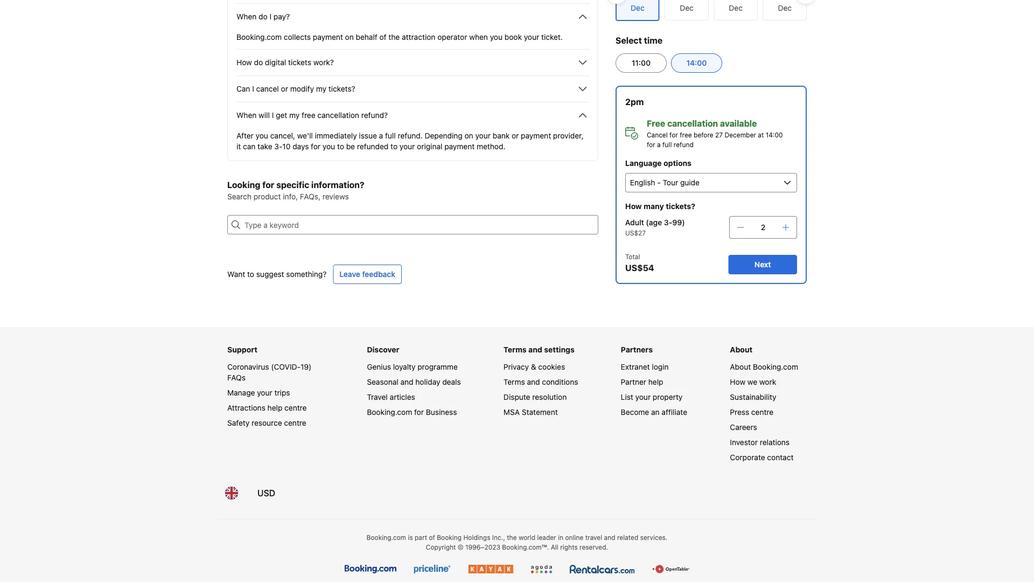 Task type: locate. For each thing, give the bounding box(es) containing it.
articles
[[390, 393, 415, 401]]

refund?
[[361, 111, 388, 120]]

0 horizontal spatial full
[[385, 131, 396, 140]]

i right "can"
[[252, 84, 254, 93]]

0 horizontal spatial how
[[237, 58, 252, 67]]

0 vertical spatial on
[[345, 33, 354, 41]]

2 horizontal spatial dec button
[[763, 0, 807, 20]]

faqs
[[227, 373, 246, 382]]

1 horizontal spatial full
[[663, 141, 672, 148]]

booking.com inside the booking.com is part of booking holdings inc., the world leader in online travel and related services. copyright © 1996–2023 booking.com™. all rights reserved.
[[367, 534, 406, 541]]

i left pay?
[[270, 12, 272, 21]]

0 vertical spatial do
[[259, 12, 268, 21]]

1 horizontal spatial a
[[657, 141, 661, 148]]

your
[[524, 33, 540, 41], [476, 131, 491, 140], [400, 142, 415, 151], [257, 388, 273, 397], [636, 393, 651, 401]]

1 vertical spatial terms
[[504, 377, 525, 386]]

how for how we work
[[730, 377, 746, 386]]

3- down cancel,
[[274, 142, 283, 151]]

how up "can"
[[237, 58, 252, 67]]

1 terms from the top
[[504, 345, 527, 354]]

2 terms from the top
[[504, 377, 525, 386]]

2 about from the top
[[730, 362, 751, 371]]

full down cancel
[[663, 141, 672, 148]]

0 horizontal spatial dec
[[680, 4, 694, 12]]

trips
[[275, 388, 290, 397]]

0 vertical spatial of
[[380, 33, 387, 41]]

free
[[647, 118, 666, 129]]

press
[[730, 408, 750, 417]]

coronavirus (covid-19) faqs
[[227, 362, 312, 382]]

for right days
[[311, 142, 321, 151]]

1 when from the top
[[237, 12, 257, 21]]

method.
[[477, 142, 506, 151]]

centre down 'trips'
[[285, 403, 307, 412]]

msa statement link
[[504, 408, 558, 417]]

manage your trips link
[[227, 388, 290, 397]]

1 vertical spatial when
[[237, 111, 257, 120]]

for left business
[[414, 408, 424, 417]]

0 horizontal spatial free
[[302, 111, 316, 120]]

your down partner help link
[[636, 393, 651, 401]]

my inside dropdown button
[[289, 111, 300, 120]]

relations
[[760, 438, 790, 447]]

info,
[[283, 192, 298, 201]]

manage
[[227, 388, 255, 397]]

1 vertical spatial or
[[512, 131, 519, 140]]

payment down depending
[[445, 142, 475, 151]]

i inside when will i get my free cancellation refund? dropdown button
[[272, 111, 274, 120]]

help
[[649, 377, 664, 386], [268, 403, 283, 412]]

1 horizontal spatial help
[[649, 377, 664, 386]]

depending
[[425, 131, 463, 140]]

1 vertical spatial i
[[252, 84, 254, 93]]

on inside after you cancel, we'll immediately issue a full refund. depending on your bank or payment provider, it can take 3-10 days for you to be refunded to your original payment method.
[[465, 131, 474, 140]]

to right want
[[247, 270, 254, 279]]

help down 'trips'
[[268, 403, 283, 412]]

0 horizontal spatial the
[[389, 33, 400, 41]]

priceline.com image
[[414, 565, 451, 573], [414, 565, 451, 573]]

and down loyalty
[[401, 377, 414, 386]]

support
[[227, 345, 258, 354]]

0 vertical spatial help
[[649, 377, 664, 386]]

booking.com is part of booking holdings inc., the world leader in online travel and related services. copyright © 1996–2023 booking.com™. all rights reserved.
[[367, 534, 668, 551]]

1 vertical spatial about
[[730, 362, 751, 371]]

1 vertical spatial help
[[268, 403, 283, 412]]

and down &
[[527, 377, 540, 386]]

do inside how do digital tickets work? dropdown button
[[254, 58, 263, 67]]

help up list your property on the bottom
[[649, 377, 664, 386]]

0 vertical spatial free
[[302, 111, 316, 120]]

or right cancel
[[281, 84, 288, 93]]

opentable image
[[652, 565, 690, 573], [652, 565, 690, 573]]

you down immediately
[[323, 142, 335, 151]]

list
[[621, 393, 634, 401]]

investor relations link
[[730, 438, 790, 447]]

0 vertical spatial about
[[730, 345, 753, 354]]

related
[[618, 534, 639, 541]]

how inside dropdown button
[[237, 58, 252, 67]]

you left book
[[490, 33, 503, 41]]

agoda image
[[531, 565, 553, 573]]

cancellation up before on the top of the page
[[668, 118, 718, 129]]

1 vertical spatial of
[[429, 534, 435, 541]]

0 vertical spatial full
[[385, 131, 396, 140]]

digital
[[265, 58, 286, 67]]

full inside free cancellation available cancel for free before 27 december at 14:00 for a full refund
[[663, 141, 672, 148]]

how up adult
[[626, 202, 642, 211]]

0 horizontal spatial a
[[379, 131, 383, 140]]

booking.com down the when do i pay?
[[237, 33, 282, 41]]

terms up privacy
[[504, 345, 527, 354]]

0 horizontal spatial or
[[281, 84, 288, 93]]

0 vertical spatial 3-
[[274, 142, 283, 151]]

a right "issue" at the top of page
[[379, 131, 383, 140]]

10
[[283, 142, 291, 151]]

about up we on the bottom right of the page
[[730, 362, 751, 371]]

booking.com for booking.com is part of booking holdings inc., the world leader in online travel and related services. copyright © 1996–2023 booking.com™. all rights reserved.
[[367, 534, 406, 541]]

and up the privacy & cookies link
[[529, 345, 543, 354]]

0 vertical spatial terms
[[504, 345, 527, 354]]

statement
[[522, 408, 558, 417]]

0 horizontal spatial tickets?
[[329, 84, 355, 93]]

3 dec from the left
[[778, 4, 792, 12]]

1 vertical spatial my
[[289, 111, 300, 120]]

holiday
[[416, 377, 441, 386]]

book
[[505, 33, 522, 41]]

you
[[490, 33, 503, 41], [256, 131, 268, 140], [323, 142, 335, 151]]

on
[[345, 33, 354, 41], [465, 131, 474, 140]]

cancellation inside dropdown button
[[318, 111, 359, 120]]

can
[[243, 142, 256, 151]]

0 horizontal spatial my
[[289, 111, 300, 120]]

3-
[[274, 142, 283, 151], [664, 218, 673, 227]]

payment left provider,
[[521, 131, 551, 140]]

my inside 'dropdown button'
[[316, 84, 327, 93]]

of right part
[[429, 534, 435, 541]]

2 horizontal spatial you
[[490, 33, 503, 41]]

cancellation up immediately
[[318, 111, 359, 120]]

terms and conditions link
[[504, 377, 578, 386]]

booking.com image
[[345, 565, 397, 573], [345, 565, 397, 573]]

0 horizontal spatial of
[[380, 33, 387, 41]]

0 vertical spatial 14:00
[[687, 58, 707, 67]]

booking.com down the travel articles
[[367, 408, 412, 417]]

1 vertical spatial do
[[254, 58, 263, 67]]

0 vertical spatial or
[[281, 84, 288, 93]]

1 vertical spatial a
[[657, 141, 661, 148]]

full inside after you cancel, we'll immediately issue a full refund. depending on your bank or payment provider, it can take 3-10 days for you to be refunded to your original payment method.
[[385, 131, 396, 140]]

0 horizontal spatial on
[[345, 33, 354, 41]]

1 vertical spatial full
[[663, 141, 672, 148]]

to right refunded
[[391, 142, 398, 151]]

will
[[259, 111, 270, 120]]

list your property
[[621, 393, 683, 401]]

tickets? up 99)
[[666, 202, 696, 211]]

on left behalf
[[345, 33, 354, 41]]

0 vertical spatial a
[[379, 131, 383, 140]]

terms down privacy
[[504, 377, 525, 386]]

centre right resource
[[284, 418, 306, 427]]

1 vertical spatial how
[[626, 202, 642, 211]]

do left pay?
[[259, 12, 268, 21]]

0 vertical spatial i
[[270, 12, 272, 21]]

0 horizontal spatial to
[[247, 270, 254, 279]]

dec button
[[665, 0, 709, 20], [714, 0, 758, 20], [763, 0, 807, 20]]

i right will
[[272, 111, 274, 120]]

a down cancel
[[657, 141, 661, 148]]

about up about booking.com link
[[730, 345, 753, 354]]

2 when from the top
[[237, 111, 257, 120]]

in
[[558, 534, 564, 541]]

terms
[[504, 345, 527, 354], [504, 377, 525, 386]]

centre for safety resource centre
[[284, 418, 306, 427]]

after you cancel, we'll immediately issue a full refund. depending on your bank or payment provider, it can take 3-10 days for you to be refunded to your original payment method.
[[237, 131, 584, 151]]

total
[[626, 253, 640, 260]]

time
[[644, 35, 663, 46]]

free up we'll
[[302, 111, 316, 120]]

agoda image
[[531, 565, 553, 573]]

corporate contact
[[730, 453, 794, 462]]

1 horizontal spatial dec
[[729, 4, 743, 12]]

how left we on the bottom right of the page
[[730, 377, 746, 386]]

centre
[[285, 403, 307, 412], [752, 408, 774, 417], [284, 418, 306, 427]]

1 horizontal spatial of
[[429, 534, 435, 541]]

14:00 inside free cancellation available cancel for free before 27 december at 14:00 for a full refund
[[766, 131, 783, 138]]

free up refund
[[680, 131, 692, 138]]

©
[[458, 543, 464, 551]]

booking.com up work
[[753, 362, 799, 371]]

1 vertical spatial the
[[507, 534, 517, 541]]

0 vertical spatial tickets?
[[329, 84, 355, 93]]

1 horizontal spatial tickets?
[[666, 202, 696, 211]]

services.
[[641, 534, 668, 541]]

kayak image
[[468, 565, 513, 573], [468, 565, 513, 573]]

get
[[276, 111, 287, 120]]

&
[[531, 362, 537, 371]]

1 horizontal spatial cancellation
[[668, 118, 718, 129]]

tickets
[[288, 58, 311, 67]]

your right book
[[524, 33, 540, 41]]

region
[[607, 0, 816, 25]]

booking.com for booking.com for business
[[367, 408, 412, 417]]

3- inside after you cancel, we'll immediately issue a full refund. depending on your bank or payment provider, it can take 3-10 days for you to be refunded to your original payment method.
[[274, 142, 283, 151]]

affiliate
[[662, 408, 688, 417]]

about for about
[[730, 345, 753, 354]]

deals
[[443, 377, 461, 386]]

1 vertical spatial payment
[[521, 131, 551, 140]]

your down refund.
[[400, 142, 415, 151]]

for up refund
[[670, 131, 678, 138]]

for inside looking for specific information? search product info, faqs, reviews
[[263, 180, 274, 190]]

an
[[652, 408, 660, 417]]

full left refund.
[[385, 131, 396, 140]]

i inside when do i pay? dropdown button
[[270, 12, 272, 21]]

world
[[519, 534, 536, 541]]

or right bank
[[512, 131, 519, 140]]

your up method.
[[476, 131, 491, 140]]

1 horizontal spatial the
[[507, 534, 517, 541]]

you up "take"
[[256, 131, 268, 140]]

1 horizontal spatial my
[[316, 84, 327, 93]]

the left 'attraction'
[[389, 33, 400, 41]]

when will i get my free cancellation refund?
[[237, 111, 388, 120]]

modify
[[290, 84, 314, 93]]

information?
[[311, 180, 365, 190]]

i inside can i cancel or modify my tickets? 'dropdown button'
[[252, 84, 254, 93]]

conditions
[[542, 377, 578, 386]]

rentalcars image
[[570, 565, 635, 573], [570, 565, 635, 573]]

can
[[237, 84, 250, 93]]

collects
[[284, 33, 311, 41]]

2 dec from the left
[[729, 4, 743, 12]]

my right get
[[289, 111, 300, 120]]

booking.com left is
[[367, 534, 406, 541]]

usd
[[258, 488, 275, 498]]

2 vertical spatial how
[[730, 377, 746, 386]]

1 about from the top
[[730, 345, 753, 354]]

2 vertical spatial you
[[323, 142, 335, 151]]

operator
[[438, 33, 467, 41]]

for up 'product'
[[263, 180, 274, 190]]

to left be at the top of page
[[337, 142, 344, 151]]

cancel
[[647, 131, 668, 138]]

2 horizontal spatial how
[[730, 377, 746, 386]]

1 horizontal spatial how
[[626, 202, 642, 211]]

business
[[426, 408, 457, 417]]

1 vertical spatial 14:00
[[766, 131, 783, 138]]

1 vertical spatial 3-
[[664, 218, 673, 227]]

adult (age 3-99) us$27
[[626, 218, 685, 237]]

tickets? down work?
[[329, 84, 355, 93]]

1 horizontal spatial 14:00
[[766, 131, 783, 138]]

when left will
[[237, 111, 257, 120]]

0 vertical spatial the
[[389, 33, 400, 41]]

1 vertical spatial on
[[465, 131, 474, 140]]

0 vertical spatial when
[[237, 12, 257, 21]]

3 dec button from the left
[[763, 0, 807, 20]]

2 vertical spatial i
[[272, 111, 274, 120]]

1 dec from the left
[[680, 4, 694, 12]]

do left the digital at the left top
[[254, 58, 263, 67]]

(covid-
[[271, 362, 301, 371]]

centre for attractions help centre
[[285, 403, 307, 412]]

faqs,
[[300, 192, 321, 201]]

my right modify
[[316, 84, 327, 93]]

free inside free cancellation available cancel for free before 27 december at 14:00 for a full refund
[[680, 131, 692, 138]]

free for will
[[302, 111, 316, 120]]

0 horizontal spatial 3-
[[274, 142, 283, 151]]

free inside dropdown button
[[302, 111, 316, 120]]

when do i pay? button
[[237, 10, 590, 23]]

feedback
[[362, 270, 396, 279]]

when left pay?
[[237, 12, 257, 21]]

1 horizontal spatial dec button
[[714, 0, 758, 20]]

on right depending
[[465, 131, 474, 140]]

of right behalf
[[380, 33, 387, 41]]

0 vertical spatial you
[[490, 33, 503, 41]]

1 horizontal spatial on
[[465, 131, 474, 140]]

0 vertical spatial my
[[316, 84, 327, 93]]

booking.com for booking.com collects payment on behalf of the attraction operator when you book your ticket.
[[237, 33, 282, 41]]

list your property link
[[621, 393, 683, 401]]

0 horizontal spatial cancellation
[[318, 111, 359, 120]]

leave feedback
[[340, 270, 396, 279]]

0 horizontal spatial dec button
[[665, 0, 709, 20]]

1 horizontal spatial free
[[680, 131, 692, 138]]

1 horizontal spatial 3-
[[664, 218, 673, 227]]

inc.,
[[492, 534, 505, 541]]

when
[[470, 33, 488, 41]]

partner help
[[621, 377, 664, 386]]

do inside when do i pay? dropdown button
[[259, 12, 268, 21]]

1 vertical spatial you
[[256, 131, 268, 140]]

0 vertical spatial payment
[[313, 33, 343, 41]]

1 horizontal spatial payment
[[445, 142, 475, 151]]

about for about booking.com
[[730, 362, 751, 371]]

privacy & cookies link
[[504, 362, 565, 371]]

2 horizontal spatial dec
[[778, 4, 792, 12]]

0 horizontal spatial help
[[268, 403, 283, 412]]

or
[[281, 84, 288, 93], [512, 131, 519, 140]]

issue
[[359, 131, 377, 140]]

1 dec button from the left
[[665, 0, 709, 20]]

do for when
[[259, 12, 268, 21]]

1 horizontal spatial or
[[512, 131, 519, 140]]

sustainability
[[730, 393, 777, 401]]

1 vertical spatial free
[[680, 131, 692, 138]]

2 dec button from the left
[[714, 0, 758, 20]]

0 vertical spatial how
[[237, 58, 252, 67]]

(age
[[646, 218, 662, 227]]

3- right (age
[[664, 218, 673, 227]]

payment up work?
[[313, 33, 343, 41]]

and right the "travel"
[[604, 534, 616, 541]]

the right inc., on the bottom left of page
[[507, 534, 517, 541]]

options
[[664, 159, 692, 168]]

pay?
[[274, 12, 290, 21]]



Task type: vqa. For each thing, say whether or not it's contained in the screenshot.
Cancel
yes



Task type: describe. For each thing, give the bounding box(es) containing it.
cancellation inside free cancellation available cancel for free before 27 december at 14:00 for a full refund
[[668, 118, 718, 129]]

safety resource centre link
[[227, 418, 306, 427]]

19)
[[301, 362, 312, 371]]

safety
[[227, 418, 250, 427]]

corporate
[[730, 453, 766, 462]]

work
[[760, 377, 777, 386]]

careers
[[730, 423, 758, 432]]

programme
[[418, 362, 458, 371]]

centre down sustainability
[[752, 408, 774, 417]]

privacy & cookies
[[504, 362, 565, 371]]

when for when will i get my free cancellation refund?
[[237, 111, 257, 120]]

sustainability link
[[730, 393, 777, 401]]

1 horizontal spatial you
[[323, 142, 335, 151]]

msa
[[504, 408, 520, 417]]

privacy
[[504, 362, 529, 371]]

manage your trips
[[227, 388, 290, 397]]

99)
[[673, 218, 685, 227]]

press centre link
[[730, 408, 774, 417]]

safety resource centre
[[227, 418, 306, 427]]

adult
[[626, 218, 644, 227]]

looking for specific information? search product info, faqs, reviews
[[227, 180, 365, 201]]

tickets? inside 'dropdown button'
[[329, 84, 355, 93]]

dispute resolution link
[[504, 393, 567, 401]]

ticket.
[[542, 33, 563, 41]]

1 vertical spatial tickets?
[[666, 202, 696, 211]]

investor
[[730, 438, 758, 447]]

cancel
[[256, 84, 279, 93]]

behalf
[[356, 33, 378, 41]]

want
[[227, 270, 245, 279]]

next button
[[729, 255, 798, 274]]

extranet login link
[[621, 362, 669, 371]]

and for conditions
[[527, 377, 540, 386]]

2 horizontal spatial to
[[391, 142, 398, 151]]

2pm
[[626, 97, 644, 107]]

press centre
[[730, 408, 774, 417]]

can i cancel or modify my tickets? button
[[237, 82, 590, 95]]

we'll
[[297, 131, 313, 140]]

attractions help centre
[[227, 403, 307, 412]]

about booking.com
[[730, 362, 799, 371]]

refunded
[[357, 142, 389, 151]]

for down cancel
[[647, 141, 656, 148]]

immediately
[[315, 131, 357, 140]]

free for cancellation
[[680, 131, 692, 138]]

investor relations
[[730, 438, 790, 447]]

help for attractions
[[268, 403, 283, 412]]

leave feedback button
[[333, 265, 402, 284]]

your up attractions help centre link
[[257, 388, 273, 397]]

dispute
[[504, 393, 531, 401]]

seasonal
[[367, 377, 399, 386]]

free cancellation available cancel for free before 27 december at 14:00 for a full refund
[[647, 118, 783, 148]]

1 horizontal spatial to
[[337, 142, 344, 151]]

a inside after you cancel, we'll immediately issue a full refund. depending on your bank or payment provider, it can take 3-10 days for you to be refunded to your original payment method.
[[379, 131, 383, 140]]

available
[[721, 118, 757, 129]]

corporate contact link
[[730, 453, 794, 462]]

copyright
[[426, 543, 456, 551]]

terms and settings
[[504, 345, 575, 354]]

and for holiday
[[401, 377, 414, 386]]

3- inside "adult (age 3-99) us$27"
[[664, 218, 673, 227]]

extranet
[[621, 362, 650, 371]]

careers link
[[730, 423, 758, 432]]

do for how
[[254, 58, 263, 67]]

of inside the booking.com is part of booking holdings inc., the world leader in online travel and related services. copyright © 1996–2023 booking.com™. all rights reserved.
[[429, 534, 435, 541]]

seasonal and holiday deals
[[367, 377, 461, 386]]

cookies
[[539, 362, 565, 371]]

terms for terms and settings
[[504, 345, 527, 354]]

usd button
[[251, 480, 282, 506]]

how for how do digital tickets work?
[[237, 58, 252, 67]]

terms for terms and conditions
[[504, 377, 525, 386]]

language
[[626, 159, 662, 168]]

0 horizontal spatial payment
[[313, 33, 343, 41]]

0 horizontal spatial 14:00
[[687, 58, 707, 67]]

Type a keyword field
[[240, 215, 599, 234]]

travel
[[586, 534, 603, 541]]

region containing dec
[[607, 0, 816, 25]]

how we work link
[[730, 377, 777, 386]]

how we work
[[730, 377, 777, 386]]

2 horizontal spatial payment
[[521, 131, 551, 140]]

booking.com™.
[[502, 543, 549, 551]]

and inside the booking.com is part of booking holdings inc., the world leader in online travel and related services. copyright © 1996–2023 booking.com™. all rights reserved.
[[604, 534, 616, 541]]

2
[[761, 223, 766, 232]]

next
[[755, 260, 771, 269]]

can i cancel or modify my tickets?
[[237, 84, 355, 93]]

a inside free cancellation available cancel for free before 27 december at 14:00 for a full refund
[[657, 141, 661, 148]]

i for do
[[270, 12, 272, 21]]

resource
[[252, 418, 282, 427]]

the inside the booking.com is part of booking holdings inc., the world leader in online travel and related services. copyright © 1996–2023 booking.com™. all rights reserved.
[[507, 534, 517, 541]]

leader
[[537, 534, 557, 541]]

genius loyalty programme link
[[367, 362, 458, 371]]

we
[[748, 377, 758, 386]]

help for partner
[[649, 377, 664, 386]]

language options
[[626, 159, 692, 168]]

leave
[[340, 270, 360, 279]]

booking.com for business
[[367, 408, 457, 417]]

or inside after you cancel, we'll immediately issue a full refund. depending on your bank or payment provider, it can take 3-10 days for you to be refunded to your original payment method.
[[512, 131, 519, 140]]

travel articles
[[367, 393, 415, 401]]

when do i pay?
[[237, 12, 290, 21]]

0 horizontal spatial you
[[256, 131, 268, 140]]

2 vertical spatial payment
[[445, 142, 475, 151]]

when for when do i pay?
[[237, 12, 257, 21]]

for inside after you cancel, we'll immediately issue a full refund. depending on your bank or payment provider, it can take 3-10 days for you to be refunded to your original payment method.
[[311, 142, 321, 151]]

and for settings
[[529, 345, 543, 354]]

27
[[716, 131, 723, 138]]

partner
[[621, 377, 647, 386]]

discover
[[367, 345, 400, 354]]

partners
[[621, 345, 653, 354]]

or inside 'dropdown button'
[[281, 84, 288, 93]]

before
[[694, 131, 714, 138]]

after
[[237, 131, 254, 140]]

how for how many tickets?
[[626, 202, 642, 211]]

11:00
[[632, 58, 651, 67]]

holdings
[[464, 534, 491, 541]]

i for will
[[272, 111, 274, 120]]

property
[[653, 393, 683, 401]]

settings
[[544, 345, 575, 354]]



